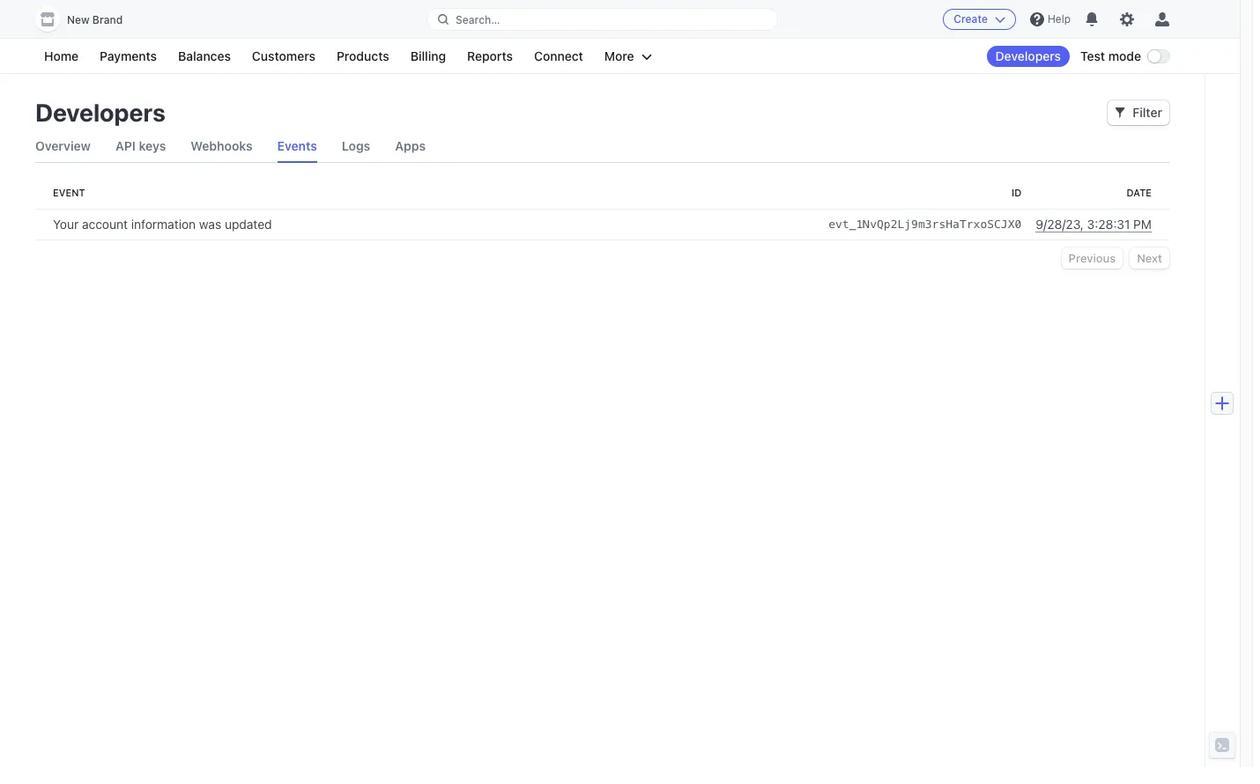 Task type: vqa. For each thing, say whether or not it's contained in the screenshot.
"Overview" link
yes



Task type: describe. For each thing, give the bounding box(es) containing it.
filter
[[1133, 105, 1162, 120]]

connect
[[534, 48, 583, 63]]

evt_1nvqp2lj9m3rshatrxoscjx0
[[829, 218, 1022, 231]]

account
[[82, 217, 128, 232]]

customers link
[[243, 46, 324, 67]]

events link
[[277, 130, 317, 162]]

brand
[[92, 13, 123, 26]]

information
[[131, 217, 196, 232]]

filter button
[[1108, 100, 1169, 125]]

your account information was updated link
[[35, 209, 821, 241]]

new
[[67, 13, 90, 26]]

products
[[337, 48, 389, 63]]

webhooks link
[[191, 130, 253, 162]]

reports
[[467, 48, 513, 63]]

mode
[[1108, 48, 1141, 63]]

your
[[53, 217, 79, 232]]

3:28:31
[[1087, 217, 1130, 232]]

home
[[44, 48, 78, 63]]

1 vertical spatial developers
[[35, 98, 166, 127]]

new brand
[[67, 13, 123, 26]]

overview link
[[35, 130, 91, 162]]

connect link
[[525, 46, 592, 67]]

payments
[[100, 48, 157, 63]]

create
[[954, 12, 988, 26]]

evt_1nvqp2lj9m3rshatrxoscjx0 link
[[821, 209, 1029, 241]]

customers
[[252, 48, 315, 63]]

test mode
[[1080, 48, 1141, 63]]

api
[[115, 138, 136, 153]]

new brand button
[[35, 7, 140, 32]]

logs link
[[342, 130, 370, 162]]

previous
[[1069, 251, 1116, 265]]

Search… search field
[[427, 8, 777, 30]]

more
[[604, 48, 634, 63]]

balances link
[[169, 46, 240, 67]]

Search… text field
[[427, 8, 777, 30]]



Task type: locate. For each thing, give the bounding box(es) containing it.
updated
[[225, 217, 272, 232]]

9/28/23, 3:28:31 pm button
[[1036, 216, 1152, 234]]

was
[[199, 217, 221, 232]]

previous button
[[1062, 248, 1123, 269]]

next button
[[1130, 248, 1169, 269]]

developers inside developers link
[[995, 48, 1061, 63]]

webhooks
[[191, 138, 253, 153]]

tab list
[[35, 130, 1169, 163]]

svg image
[[1115, 108, 1126, 118]]

overview
[[35, 138, 91, 153]]

billing link
[[402, 46, 455, 67]]

0 vertical spatial developers
[[995, 48, 1061, 63]]

developers
[[995, 48, 1061, 63], [35, 98, 166, 127]]

help button
[[1023, 5, 1078, 33]]

developers up api
[[35, 98, 166, 127]]

apps link
[[395, 130, 426, 162]]

payments link
[[91, 46, 166, 67]]

pm
[[1133, 217, 1152, 232]]

9/28/23, 3:28:31 pm link
[[1029, 209, 1169, 241]]

next
[[1137, 251, 1162, 265]]

9/28/23,
[[1036, 217, 1084, 232]]

create button
[[943, 9, 1016, 30]]

1 horizontal spatial developers
[[995, 48, 1061, 63]]

date
[[1127, 187, 1152, 198]]

id
[[1012, 187, 1022, 198]]

search…
[[456, 13, 500, 26]]

reports link
[[458, 46, 522, 67]]

logs
[[342, 138, 370, 153]]

api keys link
[[115, 130, 166, 162]]

billing
[[410, 48, 446, 63]]

events
[[277, 138, 317, 153]]

keys
[[139, 138, 166, 153]]

apps
[[395, 138, 426, 153]]

9/28/23, 3:28:31 pm
[[1036, 217, 1152, 232]]

home link
[[35, 46, 87, 67]]

developers down help button
[[995, 48, 1061, 63]]

balances
[[178, 48, 231, 63]]

test
[[1080, 48, 1105, 63]]

event
[[53, 187, 85, 198]]

api keys
[[115, 138, 166, 153]]

products link
[[328, 46, 398, 67]]

developers link
[[987, 46, 1070, 67]]

your account information was updated
[[53, 217, 272, 232]]

tab list containing overview
[[35, 130, 1169, 163]]

help
[[1048, 12, 1071, 26]]

more button
[[596, 46, 661, 67]]

0 horizontal spatial developers
[[35, 98, 166, 127]]



